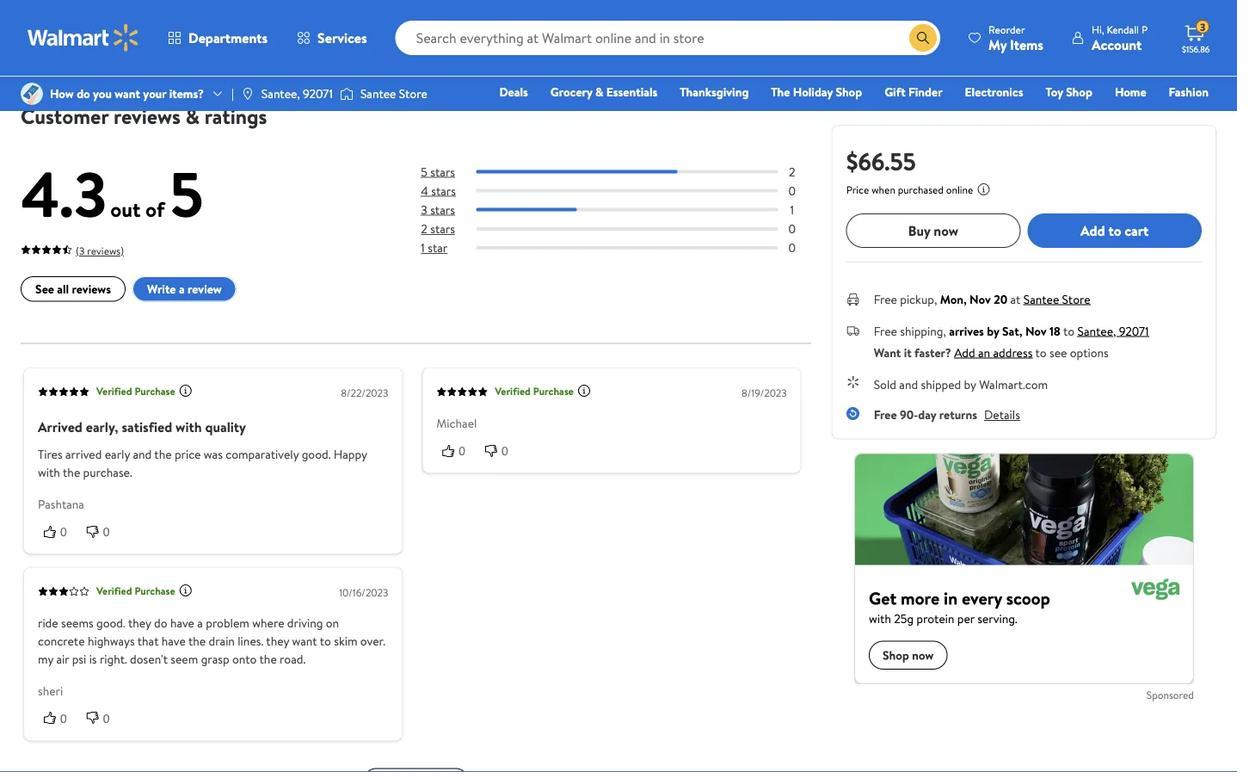 Task type: describe. For each thing, give the bounding box(es) containing it.
product group containing 3239
[[419, 0, 593, 73]]

2 stars
[[421, 220, 455, 237]]

4.3
[[21, 150, 107, 237]]

0 vertical spatial store
[[399, 85, 428, 102]]

early,
[[86, 417, 118, 436]]

progress bar for 4 stars
[[476, 189, 779, 192]]

verified purchase for ride seems good. they do have a problem where driving on concrete highways that have the drain lines.  they want to skim over. my air psi is right.  dosen't seem grasp onto the road.
[[96, 583, 175, 598]]

(3 reviews)
[[76, 243, 124, 258]]

free 90-day returns details
[[874, 406, 1021, 423]]

reviews)
[[87, 243, 124, 258]]

4.3 out of 5
[[21, 150, 204, 237]]

the holiday shop link
[[764, 83, 870, 101]]

onto
[[232, 650, 257, 667]]

1 horizontal spatial santee
[[1024, 291, 1060, 307]]

buy now
[[909, 221, 959, 240]]

faster?
[[915, 344, 952, 361]]

details
[[985, 406, 1021, 423]]

write
[[147, 280, 176, 297]]

1 horizontal spatial with
[[176, 417, 202, 436]]

address
[[994, 344, 1033, 361]]

day down 96
[[675, 48, 690, 63]]

price
[[847, 182, 870, 197]]

reorder
[[989, 22, 1026, 37]]

psi
[[72, 650, 86, 667]]

3 for 3 stars
[[421, 201, 428, 218]]

holiday
[[793, 83, 833, 100]]

pickup for 2-day shipping
[[423, 48, 453, 63]]

90-
[[900, 406, 919, 423]]

the holiday shop
[[771, 83, 863, 100]]

add to cart button
[[1028, 213, 1202, 248]]

of
[[146, 194, 165, 223]]

arrived
[[65, 446, 102, 462]]

Search search field
[[396, 21, 941, 55]]

thanksgiving
[[680, 83, 749, 100]]

purchase for ride seems good. they do have a problem where driving on concrete highways that have the drain lines.  they want to skim over. my air psi is right.  dosen't seem grasp onto the road.
[[135, 583, 175, 598]]

verified purchase information image for 8/19/2023
[[578, 384, 591, 397]]

want inside ride seems good. they do have a problem where driving on concrete highways that have the drain lines.  they want to skim over. my air psi is right.  dosen't seem grasp onto the road.
[[292, 632, 317, 649]]

kendall
[[1107, 22, 1140, 37]]

0 vertical spatial 3+
[[68, 8, 79, 22]]

essentials
[[607, 83, 658, 100]]

1 vertical spatial have
[[162, 632, 186, 649]]

problem
[[206, 614, 250, 631]]

home
[[1115, 83, 1147, 100]]

3 for 3
[[1201, 20, 1206, 34]]

sponsored
[[1147, 688, 1195, 702]]

0 horizontal spatial shipping
[[100, 8, 137, 22]]

driving
[[287, 614, 323, 631]]

legal information image
[[977, 182, 991, 196]]

skim
[[334, 632, 358, 649]]

electronics
[[965, 83, 1024, 100]]

to inside add to cart button
[[1109, 221, 1122, 240]]

price
[[175, 446, 201, 462]]

92071 inside "free shipping, arrives by sat, nov 18 to santee, 92071 want it faster? add an address to see options"
[[1120, 322, 1150, 339]]

grocery
[[551, 83, 593, 100]]

0 horizontal spatial do
[[77, 85, 90, 102]]

see all reviews link
[[21, 276, 126, 301]]

arrives
[[950, 322, 985, 339]]

early
[[105, 446, 130, 462]]

see
[[35, 280, 54, 297]]

satisfied
[[122, 417, 172, 436]]

ride
[[38, 614, 58, 631]]

santee store button
[[1024, 291, 1091, 307]]

1 vertical spatial store
[[1063, 291, 1091, 307]]

a inside ride seems good. they do have a problem where driving on concrete highways that have the drain lines.  they want to skim over. my air psi is right.  dosen't seem grasp onto the road.
[[197, 614, 203, 631]]

shipping for 96
[[693, 48, 730, 63]]

1 star
[[421, 239, 448, 256]]

stars for 3 stars
[[431, 201, 455, 218]]

10/16/2023
[[339, 585, 388, 599]]

where
[[252, 614, 284, 631]]

services button
[[282, 17, 382, 59]]

progress bar for 2 stars
[[476, 227, 779, 230]]

purchase.
[[83, 464, 132, 481]]

free for free shipping, arrives by sat, nov 18 to santee, 92071 want it faster? add an address to see options
[[874, 322, 898, 339]]

happy
[[334, 446, 367, 462]]

my
[[989, 35, 1007, 54]]

sold
[[874, 376, 897, 393]]

fashion registry
[[1011, 83, 1209, 124]]

pickup,
[[901, 291, 938, 307]]

1 horizontal spatial and
[[900, 376, 919, 393]]

that
[[137, 632, 159, 649]]

grasp
[[201, 650, 229, 667]]

3239
[[475, 20, 497, 35]]

santee store
[[361, 85, 428, 102]]

2-day shipping
[[463, 48, 527, 63]]

verified purchase for michael
[[495, 384, 574, 398]]

is
[[89, 650, 97, 667]]

an
[[979, 344, 991, 361]]

air
[[56, 650, 69, 667]]

add an address button
[[955, 344, 1033, 361]]

toy shop
[[1046, 83, 1093, 100]]

gift
[[885, 83, 906, 100]]

shipping for 3239
[[490, 48, 527, 63]]

you
[[93, 85, 112, 102]]

want
[[874, 344, 901, 361]]

deals
[[500, 83, 528, 100]]

gift finder
[[885, 83, 943, 100]]

Walmart Site-Wide search field
[[396, 21, 941, 55]]

with inside tires arrived early and the price was comparatively good.  happy with the purchase.
[[38, 464, 60, 481]]

departments
[[189, 28, 268, 47]]

free for free 90-day returns details
[[874, 406, 897, 423]]

1 horizontal spatial 3+ day shipping
[[661, 48, 730, 63]]

0 horizontal spatial a
[[179, 280, 185, 297]]

1 vertical spatial reviews
[[72, 280, 111, 297]]

shipping,
[[901, 322, 947, 339]]

over.
[[361, 632, 386, 649]]

was
[[204, 446, 223, 462]]

free pickup, mon, nov 20 at santee store
[[874, 291, 1091, 307]]

to inside ride seems good. they do have a problem where driving on concrete highways that have the drain lines.  they want to skim over. my air psi is right.  dosen't seem grasp onto the road.
[[320, 632, 331, 649]]

shipped
[[921, 376, 962, 393]]

0 horizontal spatial want
[[115, 85, 140, 102]]

verified purchase information image for 8/22/2023
[[179, 384, 193, 397]]

items
[[1011, 35, 1044, 54]]

stars for 2 stars
[[431, 220, 455, 237]]

buy now button
[[847, 213, 1021, 248]]

free shipping, arrives by sat, nov 18 to santee, 92071 want it faster? add an address to see options
[[874, 322, 1150, 361]]

registry link
[[1003, 107, 1063, 125]]

and inside tires arrived early and the price was comparatively good.  happy with the purchase.
[[133, 446, 152, 462]]

add inside "free shipping, arrives by sat, nov 18 to santee, 92071 want it faster? add an address to see options"
[[955, 344, 976, 361]]

good. inside tires arrived early and the price was comparatively good.  happy with the purchase.
[[302, 446, 331, 462]]

by for sat,
[[987, 322, 1000, 339]]

2 for 2 stars
[[421, 220, 428, 237]]

departments button
[[153, 17, 282, 59]]

2-
[[463, 48, 472, 63]]

purchase for michael
[[533, 384, 574, 398]]

 image for santee store
[[340, 85, 354, 102]]

1 horizontal spatial reviews
[[114, 102, 181, 131]]

seem
[[171, 650, 198, 667]]

out
[[110, 194, 141, 223]]



Task type: vqa. For each thing, say whether or not it's contained in the screenshot.
lamborghini
no



Task type: locate. For each thing, give the bounding box(es) containing it.
and right early
[[133, 446, 152, 462]]

0 vertical spatial have
[[170, 614, 194, 631]]

highways
[[88, 632, 135, 649]]

0 vertical spatial and
[[900, 376, 919, 393]]

0 horizontal spatial  image
[[21, 83, 43, 105]]

services
[[318, 28, 367, 47]]

pickup for 3+ day shipping
[[621, 48, 650, 63]]

1 vertical spatial 2
[[421, 220, 428, 237]]

shipping
[[100, 8, 137, 22], [490, 48, 527, 63], [693, 48, 730, 63]]

1 vertical spatial &
[[186, 102, 200, 131]]

1 horizontal spatial &
[[596, 83, 604, 100]]

1 vertical spatial 92071
[[1120, 322, 1150, 339]]

home link
[[1108, 83, 1155, 101]]

customer reviews & ratings
[[21, 102, 267, 131]]

reorder my items
[[989, 22, 1044, 54]]

1 pickup from the left
[[423, 48, 453, 63]]

92071 right 18
[[1120, 322, 1150, 339]]

1 vertical spatial 3+ day shipping
[[661, 48, 730, 63]]

0 horizontal spatial santee
[[361, 85, 396, 102]]

with down tires
[[38, 464, 60, 481]]

0 horizontal spatial by
[[965, 376, 977, 393]]

by for walmart.com
[[965, 376, 977, 393]]

2 horizontal spatial product group
[[617, 0, 791, 73]]

by
[[987, 322, 1000, 339], [965, 376, 977, 393]]

reviews right the "you"
[[114, 102, 181, 131]]

product group up the deals link
[[419, 0, 593, 73]]

good. inside ride seems good. they do have a problem where driving on concrete highways that have the drain lines.  they want to skim over. my air psi is right.  dosen't seem grasp onto the road.
[[96, 614, 125, 631]]

by left sat, at the right top of the page
[[987, 322, 1000, 339]]

with up price
[[176, 417, 202, 436]]

0 horizontal spatial with
[[38, 464, 60, 481]]

5 up 4
[[421, 163, 428, 180]]

pickup up essentials
[[621, 48, 650, 63]]

account
[[1092, 35, 1142, 54]]

0 horizontal spatial pickup
[[423, 48, 453, 63]]

3 stars
[[421, 201, 455, 218]]

grocery & essentials
[[551, 83, 658, 100]]

1 horizontal spatial 3
[[1201, 20, 1206, 34]]

the left price
[[154, 446, 172, 462]]

santee, 92071
[[262, 85, 333, 102]]

hi, kendall p account
[[1092, 22, 1148, 54]]

1 horizontal spatial  image
[[340, 85, 354, 102]]

do left the "you"
[[77, 85, 90, 102]]

1 vertical spatial do
[[154, 614, 167, 631]]

2 shop from the left
[[1067, 83, 1093, 100]]

3+ day shipping up walmart image at the left
[[68, 8, 137, 22]]

1 shop from the left
[[836, 83, 863, 100]]

it
[[904, 344, 912, 361]]

items?
[[169, 85, 204, 102]]

0 vertical spatial 92071
[[303, 85, 333, 102]]

by right shipped
[[965, 376, 977, 393]]

3 down 4
[[421, 201, 428, 218]]

product group up the santee, 92071
[[222, 0, 395, 73]]

0 vertical spatial 3
[[1201, 20, 1206, 34]]

stars down 3 stars
[[431, 220, 455, 237]]

want down driving
[[292, 632, 317, 649]]

1 vertical spatial and
[[133, 446, 152, 462]]

0 vertical spatial good.
[[302, 446, 331, 462]]

0 horizontal spatial reviews
[[72, 280, 111, 297]]

good. left happy
[[302, 446, 331, 462]]

stars up 4 stars
[[431, 163, 455, 180]]

add inside button
[[1081, 221, 1106, 240]]

to down on
[[320, 632, 331, 649]]

1 vertical spatial santee,
[[1078, 322, 1117, 339]]

0 horizontal spatial they
[[128, 614, 151, 631]]

road.
[[280, 650, 306, 667]]

2 vertical spatial free
[[874, 406, 897, 423]]

1 vertical spatial with
[[38, 464, 60, 481]]

santee, right |
[[262, 85, 300, 102]]

1 horizontal spatial 2
[[789, 163, 796, 180]]

1 vertical spatial santee
[[1024, 291, 1060, 307]]

tires
[[38, 446, 63, 462]]

star
[[428, 239, 448, 256]]

1 horizontal spatial shop
[[1067, 83, 1093, 100]]

sheri
[[38, 682, 63, 699]]

0 vertical spatial santee,
[[262, 85, 300, 102]]

one
[[1077, 108, 1103, 124]]

want
[[115, 85, 140, 102], [292, 632, 317, 649]]

they down where
[[266, 632, 289, 649]]

arrived early, satisfied with quality
[[38, 417, 246, 436]]

1 vertical spatial 3+
[[661, 48, 672, 63]]

search icon image
[[917, 31, 931, 45]]

have
[[170, 614, 194, 631], [162, 632, 186, 649]]

see all reviews
[[35, 280, 111, 297]]

returns
[[940, 406, 978, 423]]

3 progress bar from the top
[[476, 208, 779, 211]]

do inside ride seems good. they do have a problem where driving on concrete highways that have the drain lines.  they want to skim over. my air psi is right.  dosen't seem grasp onto the road.
[[154, 614, 167, 631]]

shipping down 3239
[[490, 48, 527, 63]]

hi,
[[1092, 22, 1105, 37]]

product group
[[222, 0, 395, 73], [419, 0, 593, 73], [617, 0, 791, 73]]

toy
[[1046, 83, 1064, 100]]

2 down the
[[789, 163, 796, 180]]

with
[[176, 417, 202, 436], [38, 464, 60, 481]]

now
[[934, 221, 959, 240]]

0 vertical spatial by
[[987, 322, 1000, 339]]

day left returns
[[919, 406, 937, 423]]

1 horizontal spatial store
[[1063, 291, 1091, 307]]

0 horizontal spatial &
[[186, 102, 200, 131]]

walmart image
[[28, 24, 139, 52]]

0 vertical spatial with
[[176, 417, 202, 436]]

toy shop link
[[1038, 83, 1101, 101]]

0 horizontal spatial store
[[399, 85, 428, 102]]

0 vertical spatial free
[[874, 291, 898, 307]]

0 vertical spatial 2
[[789, 163, 796, 180]]

0 horizontal spatial shop
[[836, 83, 863, 100]]

options
[[1071, 344, 1109, 361]]

verified for michael
[[495, 384, 531, 398]]

shop inside the holiday shop "link"
[[836, 83, 863, 100]]

online
[[947, 182, 974, 197]]

1 vertical spatial 1
[[421, 239, 425, 256]]

2 progress bar from the top
[[476, 189, 779, 192]]

when
[[872, 182, 896, 197]]

2
[[789, 163, 796, 180], [421, 220, 428, 237]]

free up want
[[874, 322, 898, 339]]

progress bar
[[476, 170, 779, 173], [476, 189, 779, 192], [476, 208, 779, 211], [476, 227, 779, 230], [476, 246, 779, 249]]

0 vertical spatial santee
[[361, 85, 396, 102]]

0 vertical spatial 3+ day shipping
[[68, 8, 137, 22]]

shop inside toy shop link
[[1067, 83, 1093, 100]]

pickup left 2-
[[423, 48, 453, 63]]

0 horizontal spatial and
[[133, 446, 152, 462]]

 image left how at the left
[[21, 83, 43, 105]]

santee
[[361, 85, 396, 102], [1024, 291, 1060, 307]]

& left ratings
[[186, 102, 200, 131]]

do up that
[[154, 614, 167, 631]]

0 horizontal spatial good.
[[96, 614, 125, 631]]

a right write
[[179, 280, 185, 297]]

1 vertical spatial add
[[955, 344, 976, 361]]

progress bar for 3 stars
[[476, 208, 779, 211]]

0 horizontal spatial 5
[[170, 150, 204, 237]]

purchase
[[135, 384, 175, 398], [533, 384, 574, 398], [135, 583, 175, 598]]

0 vertical spatial do
[[77, 85, 90, 102]]

they up that
[[128, 614, 151, 631]]

progress bar for 5 stars
[[476, 170, 779, 173]]

thanksgiving link
[[673, 83, 757, 101]]

20
[[994, 291, 1008, 307]]

add to cart
[[1081, 221, 1149, 240]]

 image
[[21, 83, 43, 105], [340, 85, 354, 102]]

1 horizontal spatial they
[[266, 632, 289, 649]]

free left pickup,
[[874, 291, 898, 307]]

0 horizontal spatial 3+ day shipping
[[68, 8, 137, 22]]

2 verified purchase information image from the left
[[578, 384, 591, 397]]

store up santee, 92071 button
[[1063, 291, 1091, 307]]

have down verified purchase information image
[[170, 614, 194, 631]]

0 horizontal spatial santee,
[[262, 85, 300, 102]]

1 vertical spatial good.
[[96, 614, 125, 631]]

seems
[[61, 614, 94, 631]]

1 vertical spatial a
[[197, 614, 203, 631]]

0 vertical spatial want
[[115, 85, 140, 102]]

1 for 1 star
[[421, 239, 425, 256]]

stars for 4 stars
[[431, 182, 456, 199]]

1 vertical spatial free
[[874, 322, 898, 339]]

&
[[596, 83, 604, 100], [186, 102, 200, 131]]

a left problem
[[197, 614, 203, 631]]

2 up 1 star at the left top
[[421, 220, 428, 237]]

3 product group from the left
[[617, 0, 791, 73]]

3+ down 96
[[661, 48, 672, 63]]

1 horizontal spatial 5
[[421, 163, 428, 180]]

$156.86
[[1183, 43, 1211, 55]]

3 up $156.86
[[1201, 20, 1206, 34]]

store up 5 stars
[[399, 85, 428, 102]]

santee, up the options
[[1078, 322, 1117, 339]]

day down 3239
[[472, 48, 488, 63]]

mon,
[[940, 291, 967, 307]]

to left see
[[1036, 344, 1047, 361]]

progress bar for 1 star
[[476, 246, 779, 249]]

0 horizontal spatial 3
[[421, 201, 428, 218]]

reviews right all
[[72, 280, 111, 297]]

1 horizontal spatial good.
[[302, 446, 331, 462]]

nov
[[970, 291, 991, 307], [1026, 322, 1047, 339]]

to
[[1109, 221, 1122, 240], [1064, 322, 1075, 339], [1036, 344, 1047, 361], [320, 632, 331, 649]]

one debit link
[[1070, 107, 1143, 125]]

electronics link
[[958, 83, 1032, 101]]

0 vertical spatial they
[[128, 614, 151, 631]]

0 horizontal spatial 2
[[421, 220, 428, 237]]

shop right holiday
[[836, 83, 863, 100]]

shop right toy
[[1067, 83, 1093, 100]]

1 horizontal spatial add
[[1081, 221, 1106, 240]]

the
[[771, 83, 791, 100]]

1 progress bar from the top
[[476, 170, 779, 173]]

1 horizontal spatial 3+
[[661, 48, 672, 63]]

1 horizontal spatial want
[[292, 632, 317, 649]]

1 vertical spatial nov
[[1026, 322, 1047, 339]]

0 horizontal spatial 92071
[[303, 85, 333, 102]]

0 horizontal spatial product group
[[222, 0, 395, 73]]

1 horizontal spatial santee,
[[1078, 322, 1117, 339]]

0 horizontal spatial add
[[955, 344, 976, 361]]

|
[[232, 85, 234, 102]]

verified purchase information image
[[179, 583, 193, 597]]

3+ day shipping down 96
[[661, 48, 730, 63]]

& right grocery
[[596, 83, 604, 100]]

one debit
[[1077, 108, 1136, 124]]

 image
[[241, 87, 255, 101]]

4 stars
[[421, 182, 456, 199]]

finder
[[909, 83, 943, 100]]

add left an
[[955, 344, 976, 361]]

free for free pickup, mon, nov 20 at santee store
[[874, 291, 898, 307]]

1 horizontal spatial shipping
[[490, 48, 527, 63]]

to right 18
[[1064, 322, 1075, 339]]

92071 down services dropdown button
[[303, 85, 333, 102]]

stars right 4
[[431, 182, 456, 199]]

2 horizontal spatial shipping
[[693, 48, 730, 63]]

 image for how do you want your items?
[[21, 83, 43, 105]]

details button
[[985, 406, 1021, 423]]

1 for 1
[[791, 201, 794, 218]]

nov inside "free shipping, arrives by sat, nov 18 to santee, 92071 want it faster? add an address to see options"
[[1026, 322, 1047, 339]]

buy
[[909, 221, 931, 240]]

nov left '20'
[[970, 291, 991, 307]]

1 free from the top
[[874, 291, 898, 307]]

1 horizontal spatial 1
[[791, 201, 794, 218]]

the down arrived
[[63, 464, 80, 481]]

ratings
[[205, 102, 267, 131]]

deals link
[[492, 83, 536, 101]]

1 horizontal spatial pickup
[[621, 48, 650, 63]]

do
[[77, 85, 90, 102], [154, 614, 167, 631]]

p
[[1142, 22, 1148, 37]]

product group up thanksgiving link
[[617, 0, 791, 73]]

the right onto
[[260, 650, 277, 667]]

shipping up walmart image at the left
[[100, 8, 137, 22]]

day up walmart image at the left
[[82, 8, 97, 22]]

1 horizontal spatial do
[[154, 614, 167, 631]]

0 vertical spatial add
[[1081, 221, 1106, 240]]

1 horizontal spatial product group
[[419, 0, 593, 73]]

santee, inside "free shipping, arrives by sat, nov 18 to santee, 92071 want it faster? add an address to see options"
[[1078, 322, 1117, 339]]

1 product group from the left
[[222, 0, 395, 73]]

0 button
[[437, 441, 480, 459], [480, 441, 522, 459], [38, 522, 81, 540], [81, 522, 124, 540], [38, 709, 81, 727], [81, 709, 124, 727]]

product group containing 96
[[617, 0, 791, 73]]

dosen't
[[130, 650, 168, 667]]

the up seem
[[188, 632, 206, 649]]

1 verified purchase information image from the left
[[179, 384, 193, 397]]

3+ day shipping
[[68, 8, 137, 22], [661, 48, 730, 63]]

4 progress bar from the top
[[476, 227, 779, 230]]

3 free from the top
[[874, 406, 897, 423]]

sat,
[[1003, 322, 1023, 339]]

2 pickup from the left
[[621, 48, 650, 63]]

0 vertical spatial nov
[[970, 291, 991, 307]]

1 vertical spatial they
[[266, 632, 289, 649]]

lines.
[[238, 632, 264, 649]]

0 horizontal spatial 3+
[[68, 8, 79, 22]]

and
[[900, 376, 919, 393], [133, 446, 152, 462]]

drain
[[209, 632, 235, 649]]

verified for ride seems good. they do have a problem where driving on concrete highways that have the drain lines.  they want to skim over. my air psi is right.  dosen't seem grasp onto the road.
[[96, 583, 132, 598]]

(3
[[76, 243, 85, 258]]

0 vertical spatial a
[[179, 280, 185, 297]]

store
[[399, 85, 428, 102], [1063, 291, 1091, 307]]

and right sold
[[900, 376, 919, 393]]

to left the cart
[[1109, 221, 1122, 240]]

0 horizontal spatial nov
[[970, 291, 991, 307]]

shipping up thanksgiving link
[[693, 48, 730, 63]]

0 vertical spatial reviews
[[114, 102, 181, 131]]

verified purchase information image
[[179, 384, 193, 397], [578, 384, 591, 397]]

cart
[[1125, 221, 1149, 240]]

free left 90-
[[874, 406, 897, 423]]

nov left 18
[[1026, 322, 1047, 339]]

8/22/2023
[[341, 385, 388, 400]]

 image left santee store
[[340, 85, 354, 102]]

3+ up walmart image at the left
[[68, 8, 79, 22]]

all
[[57, 280, 69, 297]]

0 vertical spatial 1
[[791, 201, 794, 218]]

free inside "free shipping, arrives by sat, nov 18 to santee, 92071 want it faster? add an address to see options"
[[874, 322, 898, 339]]

santee, 92071 button
[[1078, 322, 1150, 339]]

5 progress bar from the top
[[476, 246, 779, 249]]

1 horizontal spatial by
[[987, 322, 1000, 339]]

stars down 4 stars
[[431, 201, 455, 218]]

michael
[[437, 414, 477, 431]]

grocery & essentials link
[[543, 83, 666, 101]]

santee down services
[[361, 85, 396, 102]]

1 horizontal spatial verified purchase information image
[[578, 384, 591, 397]]

0 vertical spatial &
[[596, 83, 604, 100]]

stars for 5 stars
[[431, 163, 455, 180]]

5 right of
[[170, 150, 204, 237]]

2 free from the top
[[874, 322, 898, 339]]

want right the "you"
[[115, 85, 140, 102]]

good. up highways
[[96, 614, 125, 631]]

2 for 2
[[789, 163, 796, 180]]

1 vertical spatial want
[[292, 632, 317, 649]]

have up seem
[[162, 632, 186, 649]]

by inside "free shipping, arrives by sat, nov 18 to santee, 92071 want it faster? add an address to see options"
[[987, 322, 1000, 339]]

1 vertical spatial by
[[965, 376, 977, 393]]

2 product group from the left
[[419, 0, 593, 73]]

santee right the at
[[1024, 291, 1060, 307]]

add left the cart
[[1081, 221, 1106, 240]]

1 vertical spatial 3
[[421, 201, 428, 218]]

pashtana
[[38, 495, 84, 512]]



